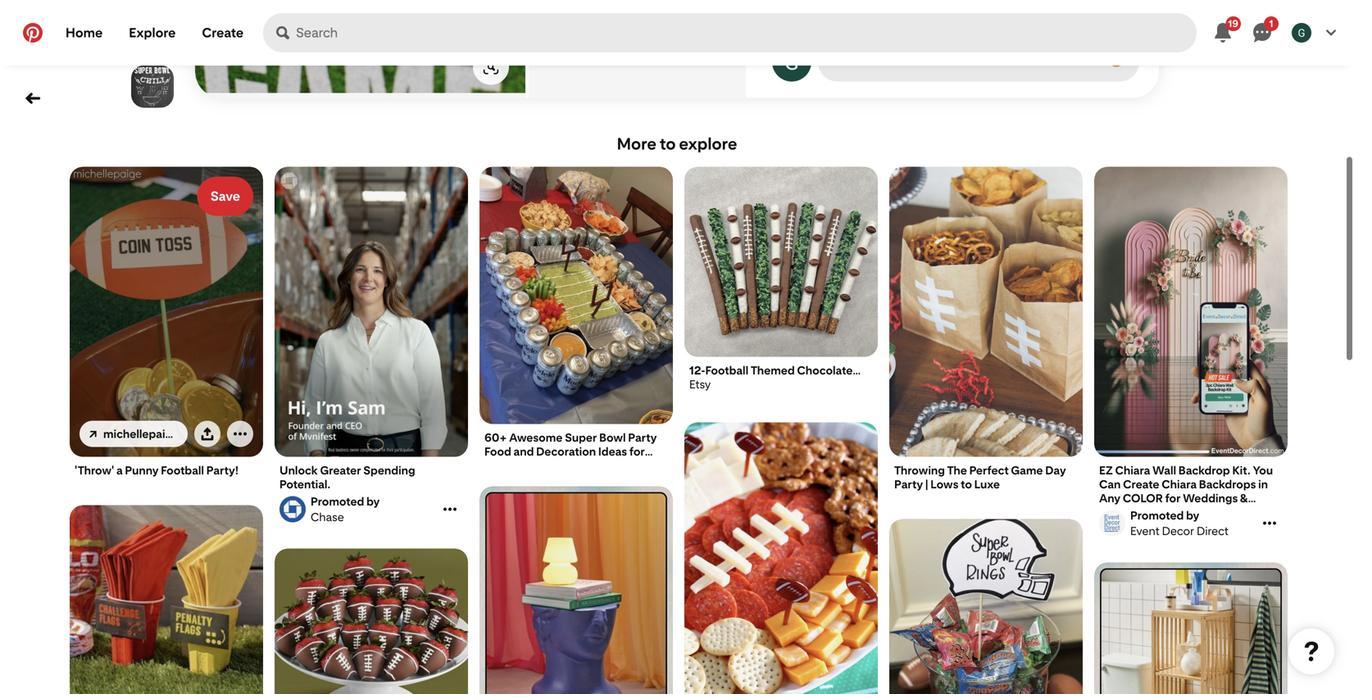 Task type: vqa. For each thing, say whether or not it's contained in the screenshot.
Account
no



Task type: describe. For each thing, give the bounding box(es) containing it.
elevate your displays of novels, plants and trinkets with this tall storage shelf. crafted from bamboo with a natural glaze that highlights the wood's natural grain, this shelving unit features a trio of shelves with a slatted frame that brings airy dimensions to your space. perfect for your bathroom, office, kitchen and any space in between. features essential storage shelf bamboo construction with natural finishes 3 fixed shelves removable legs versatile - use it in your dorm room, bathroom or image
[[1095, 563, 1288, 694]]

'throw' a punny football party!
[[75, 463, 239, 477]]

0 horizontal spatial create
[[202, 25, 244, 41]]

weddings
[[1183, 491, 1238, 505]]

greg robinson image
[[1292, 23, 1312, 43]]

this contains an image of: throwing the perfect game day party | lows to luxe image
[[890, 167, 1083, 457]]

'throw'
[[75, 463, 114, 477]]

bowl
[[599, 431, 626, 445]]

😃
[[1107, 46, 1127, 69]]

12-football themed chocolate covered pretzel rods for football - etsy image
[[685, 167, 878, 358]]

etsy
[[690, 377, 711, 391]]

think?
[[853, 3, 891, 19]]

throwing the perfect game day party | lows to luxe
[[894, 463, 1066, 491]]

for inside ez chiara wall backdrop kit. you can create chiara backdrops in any color for weddings & parties!
[[1165, 491, 1181, 505]]

carousel image 1 image
[[529, 0, 859, 98]]

backdrop
[[1179, 463, 1230, 477]]

wall
[[1153, 463, 1177, 477]]

create inside ez chiara wall backdrop kit. you can create chiara backdrops in any color for weddings & parties!
[[1123, 477, 1160, 491]]

this contains an image of: super bowl party for the whole family | today's the best day image
[[275, 549, 468, 694]]

event
[[1131, 524, 1160, 538]]

home link
[[52, 13, 116, 52]]

party inside the 60+ awesome super bowl party food and decoration ideas for game day
[[628, 431, 657, 445]]

football
[[161, 463, 204, 477]]

explore
[[129, 25, 176, 41]]

save list
[[4, 167, 1354, 694]]

0 horizontal spatial to
[[660, 134, 676, 154]]

etsy link
[[690, 377, 873, 391]]

link image
[[89, 431, 97, 438]]

19 button
[[1204, 13, 1243, 52]]

save button
[[197, 177, 253, 216]]

throwing
[[894, 463, 945, 477]]

do
[[809, 3, 825, 19]]

'throw' a punny football party! link
[[75, 463, 258, 477]]

food
[[485, 445, 511, 459]]

day inside throwing the perfect game day party | lows to luxe
[[1046, 463, 1066, 477]]

more to explore
[[617, 134, 737, 154]]

kit.
[[1233, 463, 1251, 477]]

ez chiara wall backdrop kit. you can create chiara backdrops in any color for weddings & parties!
[[1099, 463, 1273, 519]]

eventdecordirect.com | event decor direct is the #1 source of premium-quality chiara backdrop kits, panels, parts and supplies for professional wedding & event decorators. shop thousands of different styles, sizes and colors. enjoy low factory-direct pricing and free shipping on orders of $99+ 🡺 shop now at eventdecordirect.com image
[[1095, 167, 1288, 457]]

you
[[828, 3, 850, 19]]

60+
[[485, 431, 507, 445]]

ideas
[[598, 445, 627, 459]]

ez
[[1099, 463, 1113, 477]]

home
[[66, 25, 103, 41]]

perfect
[[970, 463, 1009, 477]]

alright, alright!  i must admit something right out of the 'tunnel'.    i'm not usually a big football fan,   however...   i live in the... image
[[70, 167, 263, 457]]

this contains an image of: image
[[890, 519, 1083, 694]]

19
[[1228, 17, 1239, 29]]

in
[[1259, 477, 1268, 491]]

60+ awesome super bowl party food and decoration ideas for game day link
[[485, 431, 668, 472]]

unlock greater spending potential.
[[280, 463, 415, 491]]

decoration
[[536, 445, 596, 459]]

luxe
[[975, 477, 1000, 491]]

robinsongreg175 image
[[772, 42, 812, 81]]

create link
[[189, 13, 257, 52]]

potential.
[[280, 477, 331, 491]]



Task type: locate. For each thing, give the bounding box(es) containing it.
greater
[[320, 463, 361, 477]]

unlock greater spending potential. link
[[280, 463, 463, 491]]

|
[[926, 477, 929, 491]]

0 horizontal spatial game
[[485, 459, 517, 472]]

1 vertical spatial party
[[894, 477, 923, 491]]

for inside the 60+ awesome super bowl party food and decoration ideas for game day
[[629, 445, 645, 459]]

Search text field
[[296, 13, 1197, 52]]

a
[[116, 463, 123, 477]]

more
[[617, 134, 657, 154]]

direct
[[1197, 524, 1229, 538]]

for right the 'ideas'
[[629, 445, 645, 459]]

0 vertical spatial to
[[660, 134, 676, 154]]

explore
[[679, 134, 737, 154]]

0 vertical spatial for
[[629, 445, 645, 459]]

party!
[[206, 463, 239, 477]]

backdrops
[[1199, 477, 1256, 491]]

bring a classically artful touch to your space with this ceramic side table shaped like a sculpted bust. topped with a glazed finish. available exclusively at urban outfitters. features artful ceramic side table from uo home sculpted bust base with a round tabletop glazed finish we love uo exclusive content + care clay, glaze wipe clean imported size dimensions: 14.15" dia x 18.15" h weight: 26.6 lbs shipping package dimensions: 17.3" l x 17.3" w x 22" h shipping package weight: 31 lbs | bust ce image
[[480, 486, 673, 694]]

1 vertical spatial for
[[1165, 491, 1181, 505]]

1 horizontal spatial create
[[1123, 477, 1160, 491]]

punny
[[125, 463, 159, 477]]

party inside throwing the perfect game day party | lows to luxe
[[894, 477, 923, 491]]

and
[[514, 445, 534, 459]]

1 horizontal spatial chiara
[[1162, 477, 1197, 491]]

1
[[1270, 17, 1274, 29]]

1 vertical spatial create
[[1123, 477, 1160, 491]]

day left ez
[[1046, 463, 1066, 477]]

for
[[629, 445, 645, 459], [1165, 491, 1181, 505]]

to left luxe at right
[[961, 477, 972, 491]]

any
[[1099, 491, 1121, 505]]

day inside the 60+ awesome super bowl party food and decoration ideas for game day
[[519, 459, 540, 472]]

carousel image 0 image
[[195, 0, 526, 98]]

create right can
[[1123, 477, 1160, 491]]

😃 button
[[820, 37, 1138, 80], [1100, 42, 1133, 75]]

1 horizontal spatial to
[[961, 477, 972, 491]]

search icon image
[[276, 26, 290, 39]]

event decor direct link
[[1097, 509, 1259, 538]]

game down 60+
[[485, 459, 517, 472]]

game right the perfect at the right bottom of page
[[1011, 463, 1043, 477]]

ez chiara wall backdrop kit. you can create chiara backdrops in any color for weddings & parties! link
[[1099, 463, 1283, 519]]

event decor direct
[[1131, 524, 1229, 538]]

60+ awesome super bowl party food and decoration ideas for game day
[[485, 431, 657, 472]]

game inside throwing the perfect game day party | lows to luxe
[[1011, 463, 1043, 477]]

lows
[[931, 477, 959, 491]]

create left search icon
[[202, 25, 244, 41]]

what do you think?
[[772, 3, 891, 19]]

party
[[628, 431, 657, 445], [894, 477, 923, 491]]

0 horizontal spatial party
[[628, 431, 657, 445]]

game inside the 60+ awesome super bowl party food and decoration ideas for game day
[[485, 459, 517, 472]]

color
[[1123, 491, 1163, 505]]

unlock
[[280, 463, 318, 477]]

0 horizontal spatial chiara
[[1115, 463, 1151, 477]]

1 horizontal spatial day
[[1046, 463, 1066, 477]]

0 horizontal spatial day
[[519, 459, 540, 472]]

1 horizontal spatial for
[[1165, 491, 1181, 505]]

&
[[1240, 491, 1248, 505]]

60+ awesome super bowl party food and decoration ideas for game day | hubpages image
[[480, 167, 673, 425]]

explore link
[[116, 13, 189, 52]]

decor
[[1162, 524, 1195, 538]]

0 horizontal spatial for
[[629, 445, 645, 459]]

chiara
[[1115, 463, 1151, 477], [1162, 477, 1197, 491]]

to inside throwing the perfect game day party | lows to luxe
[[961, 477, 972, 491]]

1 horizontal spatial party
[[894, 477, 923, 491]]

you
[[1253, 463, 1273, 477]]

create
[[202, 25, 244, 41], [1123, 477, 1160, 491]]

this contains an image of: football charcuterie platter: a simple tailgating appetizer image
[[685, 422, 878, 694]]

super
[[565, 431, 597, 445]]

throwing the perfect game day party | lows to luxe link
[[894, 463, 1078, 491]]

what
[[772, 3, 806, 19]]

chase link
[[277, 495, 439, 524]]

the
[[947, 463, 967, 477]]

0 vertical spatial create
[[202, 25, 244, 41]]

parties!
[[1099, 505, 1141, 519]]

game
[[485, 459, 517, 472], [1011, 463, 1043, 477]]

chase
[[311, 510, 344, 524]]

party left the "|" at the right bottom of page
[[894, 477, 923, 491]]

1 vertical spatial to
[[961, 477, 972, 491]]

day
[[519, 459, 540, 472], [1046, 463, 1066, 477]]

awesome
[[509, 431, 563, 445]]

spending
[[363, 463, 415, 477]]

1 button
[[1243, 13, 1282, 52]]

to right more
[[660, 134, 676, 154]]

save
[[210, 188, 240, 204]]

reaction image
[[1112, 3, 1128, 19]]

day down awesome
[[519, 459, 540, 472]]

can
[[1099, 477, 1121, 491]]

this contains an image of: fill your game day with solo image
[[70, 505, 263, 694]]

for up event decor direct link
[[1165, 491, 1181, 505]]

to
[[660, 134, 676, 154], [961, 477, 972, 491]]

0 vertical spatial party
[[628, 431, 657, 445]]

1 horizontal spatial game
[[1011, 463, 1043, 477]]

party right bowl
[[628, 431, 657, 445]]



